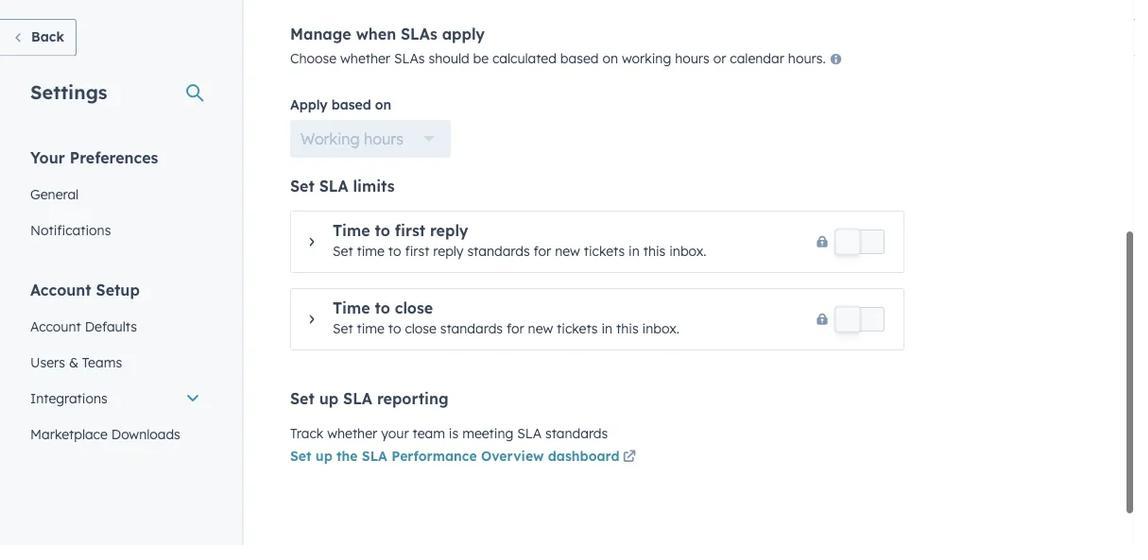 Task type: locate. For each thing, give the bounding box(es) containing it.
set inside set up the sla performance overview dashboard link
[[290, 449, 312, 465]]

working
[[301, 130, 360, 149]]

time
[[333, 222, 370, 241], [333, 299, 370, 318]]

whether
[[340, 50, 391, 67], [327, 426, 378, 443]]

account
[[30, 280, 91, 299], [30, 318, 81, 335]]

teams
[[82, 354, 122, 371]]

up up track
[[319, 390, 339, 409]]

2 account from the top
[[30, 318, 81, 335]]

marketplace
[[30, 426, 108, 443]]

track whether your team is meeting sla standards
[[290, 426, 608, 443]]

integrations button
[[19, 381, 212, 417]]

back link
[[0, 19, 77, 56]]

to
[[375, 222, 390, 241], [388, 243, 401, 260], [375, 299, 390, 318], [388, 321, 401, 338]]

preferences
[[70, 148, 158, 167]]

0 vertical spatial new
[[555, 243, 580, 260]]

manage when slas apply
[[290, 25, 485, 43]]

calendar
[[730, 50, 785, 67]]

track
[[290, 426, 324, 443]]

1 vertical spatial new
[[528, 321, 553, 338]]

0 vertical spatial for
[[534, 243, 552, 260]]

1 vertical spatial time
[[357, 321, 385, 338]]

in inside time to first reply set time to first reply standards for new tickets in this inbox.
[[629, 243, 640, 260]]

overview
[[481, 449, 544, 465]]

caret image
[[310, 237, 314, 248], [310, 314, 314, 326]]

1 vertical spatial time
[[333, 299, 370, 318]]

0 horizontal spatial this
[[617, 321, 639, 338]]

apply
[[442, 25, 485, 43]]

on
[[603, 50, 618, 67], [375, 97, 391, 113]]

your preferences element
[[19, 147, 212, 248]]

standards up reporting
[[440, 321, 503, 338]]

0 vertical spatial inbox.
[[670, 243, 707, 260]]

time inside time to first reply set time to first reply standards for new tickets in this inbox.
[[357, 243, 385, 260]]

0 vertical spatial this
[[644, 243, 666, 260]]

1 time from the top
[[357, 243, 385, 260]]

slas for when
[[401, 25, 438, 43]]

hours up limits
[[364, 130, 404, 149]]

1 horizontal spatial in
[[629, 243, 640, 260]]

link opens in a new window image
[[623, 452, 636, 465]]

when
[[356, 25, 396, 43]]

account setup element
[[19, 279, 212, 546]]

0 horizontal spatial new
[[528, 321, 553, 338]]

1 vertical spatial standards
[[440, 321, 503, 338]]

should
[[429, 50, 470, 67]]

1 vertical spatial slas
[[394, 50, 425, 67]]

caret image for time to close
[[310, 314, 314, 326]]

new inside time to close set time to close standards for new tickets in this inbox.
[[528, 321, 553, 338]]

0 horizontal spatial based
[[332, 97, 371, 113]]

reply
[[430, 222, 468, 241], [433, 243, 464, 260]]

time inside time to first reply set time to first reply standards for new tickets in this inbox.
[[333, 222, 370, 241]]

up left the
[[316, 449, 333, 465]]

whether for your
[[327, 426, 378, 443]]

0 vertical spatial on
[[603, 50, 618, 67]]

2 time from the top
[[333, 299, 370, 318]]

0 vertical spatial time
[[357, 243, 385, 260]]

time down set sla limits
[[333, 222, 370, 241]]

on left working
[[603, 50, 618, 67]]

account up users
[[30, 318, 81, 335]]

based right calculated
[[561, 50, 599, 67]]

0 vertical spatial account
[[30, 280, 91, 299]]

1 horizontal spatial hours
[[675, 50, 710, 67]]

marketplace downloads
[[30, 426, 180, 443]]

for up time to close set time to close standards for new tickets in this inbox.
[[534, 243, 552, 260]]

set down track
[[290, 449, 312, 465]]

apply
[[290, 97, 328, 113]]

set up the sla performance overview dashboard link
[[290, 447, 640, 470]]

1 horizontal spatial based
[[561, 50, 599, 67]]

0 vertical spatial slas
[[401, 25, 438, 43]]

the
[[337, 449, 358, 465]]

tickets
[[584, 243, 625, 260], [557, 321, 598, 338]]

0 vertical spatial caret image
[[310, 237, 314, 248]]

standards up dashboard
[[546, 426, 608, 443]]

time down limits
[[357, 243, 385, 260]]

reporting
[[377, 390, 449, 409]]

1 horizontal spatial this
[[644, 243, 666, 260]]

is
[[449, 426, 459, 443]]

working
[[622, 50, 672, 67]]

0 vertical spatial in
[[629, 243, 640, 260]]

time for time to first reply
[[333, 222, 370, 241]]

inbox.
[[670, 243, 707, 260], [643, 321, 680, 338]]

1 time from the top
[[333, 222, 370, 241]]

hours
[[675, 50, 710, 67], [364, 130, 404, 149]]

based
[[561, 50, 599, 67], [332, 97, 371, 113]]

1 vertical spatial this
[[617, 321, 639, 338]]

set up track
[[290, 390, 315, 409]]

sla
[[319, 177, 349, 196], [343, 390, 373, 409], [517, 426, 542, 443], [362, 449, 388, 465]]

for
[[534, 243, 552, 260], [507, 321, 524, 338]]

sla left reporting
[[343, 390, 373, 409]]

dashboard
[[548, 449, 620, 465]]

first
[[395, 222, 426, 241], [405, 243, 430, 260]]

time up set up sla reporting
[[357, 321, 385, 338]]

slas down manage when slas apply
[[394, 50, 425, 67]]

limits
[[353, 177, 395, 196]]

your
[[30, 148, 65, 167]]

sla right the
[[362, 449, 388, 465]]

based up working hours
[[332, 97, 371, 113]]

up
[[319, 390, 339, 409], [316, 449, 333, 465]]

whether down when
[[340, 50, 391, 67]]

whether up the
[[327, 426, 378, 443]]

set sla limits
[[290, 177, 395, 196]]

0 horizontal spatial in
[[602, 321, 613, 338]]

time for time to close
[[333, 299, 370, 318]]

account up account defaults
[[30, 280, 91, 299]]

hours left or
[[675, 50, 710, 67]]

account defaults
[[30, 318, 137, 335]]

1 vertical spatial account
[[30, 318, 81, 335]]

set down working
[[290, 177, 315, 196]]

or
[[714, 50, 727, 67]]

close
[[395, 299, 433, 318], [405, 321, 437, 338]]

working hours button
[[290, 121, 451, 158]]

1 vertical spatial tickets
[[557, 321, 598, 338]]

time
[[357, 243, 385, 260], [357, 321, 385, 338]]

your preferences
[[30, 148, 158, 167]]

0 vertical spatial standards
[[467, 243, 530, 260]]

downloads
[[111, 426, 180, 443]]

sla left limits
[[319, 177, 349, 196]]

0 vertical spatial reply
[[430, 222, 468, 241]]

setup
[[96, 280, 140, 299]]

1 vertical spatial whether
[[327, 426, 378, 443]]

2 time from the top
[[357, 321, 385, 338]]

general link
[[19, 176, 212, 212]]

2 vertical spatial standards
[[546, 426, 608, 443]]

for down time to first reply set time to first reply standards for new tickets in this inbox.
[[507, 321, 524, 338]]

standards
[[467, 243, 530, 260], [440, 321, 503, 338], [546, 426, 608, 443]]

new inside time to first reply set time to first reply standards for new tickets in this inbox.
[[555, 243, 580, 260]]

this
[[644, 243, 666, 260], [617, 321, 639, 338]]

1 vertical spatial inbox.
[[643, 321, 680, 338]]

defaults
[[85, 318, 137, 335]]

time up set up sla reporting
[[333, 299, 370, 318]]

slas
[[401, 25, 438, 43], [394, 50, 425, 67]]

1 horizontal spatial new
[[555, 243, 580, 260]]

set
[[290, 177, 315, 196], [333, 243, 353, 260], [333, 321, 353, 338], [290, 390, 315, 409], [290, 449, 312, 465]]

0 horizontal spatial for
[[507, 321, 524, 338]]

slas up should
[[401, 25, 438, 43]]

0 horizontal spatial hours
[[364, 130, 404, 149]]

1 vertical spatial for
[[507, 321, 524, 338]]

set up set up sla reporting
[[333, 321, 353, 338]]

users & teams
[[30, 354, 122, 371]]

hours.
[[788, 50, 826, 67]]

0 horizontal spatial on
[[375, 97, 391, 113]]

standards inside time to close set time to close standards for new tickets in this inbox.
[[440, 321, 503, 338]]

1 vertical spatial caret image
[[310, 314, 314, 326]]

sla up the overview
[[517, 426, 542, 443]]

back
[[31, 28, 64, 45]]

0 vertical spatial time
[[333, 222, 370, 241]]

1 vertical spatial in
[[602, 321, 613, 338]]

1 caret image from the top
[[310, 237, 314, 248]]

2 caret image from the top
[[310, 314, 314, 326]]

apply based on
[[290, 97, 391, 113]]

new up time to close set time to close standards for new tickets in this inbox.
[[555, 243, 580, 260]]

0 vertical spatial close
[[395, 299, 433, 318]]

new
[[555, 243, 580, 260], [528, 321, 553, 338]]

general
[[30, 186, 79, 202]]

up for the
[[316, 449, 333, 465]]

1 vertical spatial hours
[[364, 130, 404, 149]]

time inside time to close set time to close standards for new tickets in this inbox.
[[333, 299, 370, 318]]

performance
[[392, 449, 477, 465]]

in
[[629, 243, 640, 260], [602, 321, 613, 338]]

0 vertical spatial tickets
[[584, 243, 625, 260]]

standards up time to close set time to close standards for new tickets in this inbox.
[[467, 243, 530, 260]]

on up 'working hours' popup button
[[375, 97, 391, 113]]

meeting
[[463, 426, 514, 443]]

choose whether slas should be calculated based on working hours or calendar hours.
[[290, 50, 830, 67]]

1 account from the top
[[30, 280, 91, 299]]

0 vertical spatial up
[[319, 390, 339, 409]]

1 vertical spatial up
[[316, 449, 333, 465]]

0 vertical spatial whether
[[340, 50, 391, 67]]

1 horizontal spatial for
[[534, 243, 552, 260]]

set down set sla limits
[[333, 243, 353, 260]]

new down time to first reply set time to first reply standards for new tickets in this inbox.
[[528, 321, 553, 338]]

notifications
[[30, 222, 111, 238]]



Task type: describe. For each thing, give the bounding box(es) containing it.
working hours
[[301, 130, 404, 149]]

choose
[[290, 50, 337, 67]]

slas for whether
[[394, 50, 425, 67]]

notifications link
[[19, 212, 212, 248]]

in inside time to close set time to close standards for new tickets in this inbox.
[[602, 321, 613, 338]]

account for account defaults
[[30, 318, 81, 335]]

this inside time to close set time to close standards for new tickets in this inbox.
[[617, 321, 639, 338]]

account defaults link
[[19, 309, 212, 345]]

&
[[69, 354, 78, 371]]

standards inside time to first reply set time to first reply standards for new tickets in this inbox.
[[467, 243, 530, 260]]

whether for slas
[[340, 50, 391, 67]]

this inside time to first reply set time to first reply standards for new tickets in this inbox.
[[644, 243, 666, 260]]

standards for close
[[440, 321, 503, 338]]

account for account setup
[[30, 280, 91, 299]]

0 vertical spatial hours
[[675, 50, 710, 67]]

1 horizontal spatial on
[[603, 50, 618, 67]]

users & teams link
[[19, 345, 212, 381]]

time inside time to close set time to close standards for new tickets in this inbox.
[[357, 321, 385, 338]]

set for sla
[[290, 390, 315, 409]]

1 vertical spatial based
[[332, 97, 371, 113]]

team
[[413, 426, 445, 443]]

for inside time to close set time to close standards for new tickets in this inbox.
[[507, 321, 524, 338]]

calculated
[[493, 50, 557, 67]]

be
[[473, 50, 489, 67]]

standards for your
[[546, 426, 608, 443]]

set inside time to close set time to close standards for new tickets in this inbox.
[[333, 321, 353, 338]]

0 vertical spatial based
[[561, 50, 599, 67]]

tickets inside time to first reply set time to first reply standards for new tickets in this inbox.
[[584, 243, 625, 260]]

settings
[[30, 80, 107, 104]]

time to first reply set time to first reply standards for new tickets in this inbox.
[[333, 222, 707, 260]]

link opens in a new window image
[[623, 447, 636, 470]]

your
[[381, 426, 409, 443]]

inbox. inside time to close set time to close standards for new tickets in this inbox.
[[643, 321, 680, 338]]

set inside time to first reply set time to first reply standards for new tickets in this inbox.
[[333, 243, 353, 260]]

account setup
[[30, 280, 140, 299]]

integrations
[[30, 390, 108, 407]]

set up the sla performance overview dashboard
[[290, 449, 620, 465]]

for inside time to first reply set time to first reply standards for new tickets in this inbox.
[[534, 243, 552, 260]]

inbox. inside time to first reply set time to first reply standards for new tickets in this inbox.
[[670, 243, 707, 260]]

hours inside popup button
[[364, 130, 404, 149]]

marketplace downloads link
[[19, 417, 212, 452]]

0 vertical spatial first
[[395, 222, 426, 241]]

1 vertical spatial on
[[375, 97, 391, 113]]

set for limits
[[290, 177, 315, 196]]

tickets inside time to close set time to close standards for new tickets in this inbox.
[[557, 321, 598, 338]]

time to close set time to close standards for new tickets in this inbox.
[[333, 299, 680, 338]]

1 vertical spatial first
[[405, 243, 430, 260]]

1 vertical spatial reply
[[433, 243, 464, 260]]

set up sla reporting
[[290, 390, 449, 409]]

1 vertical spatial close
[[405, 321, 437, 338]]

set for the
[[290, 449, 312, 465]]

caret image for time to first reply
[[310, 237, 314, 248]]

users
[[30, 354, 65, 371]]

up for sla
[[319, 390, 339, 409]]

manage
[[290, 25, 352, 43]]



Task type: vqa. For each thing, say whether or not it's contained in the screenshot.
Data Management element
no



